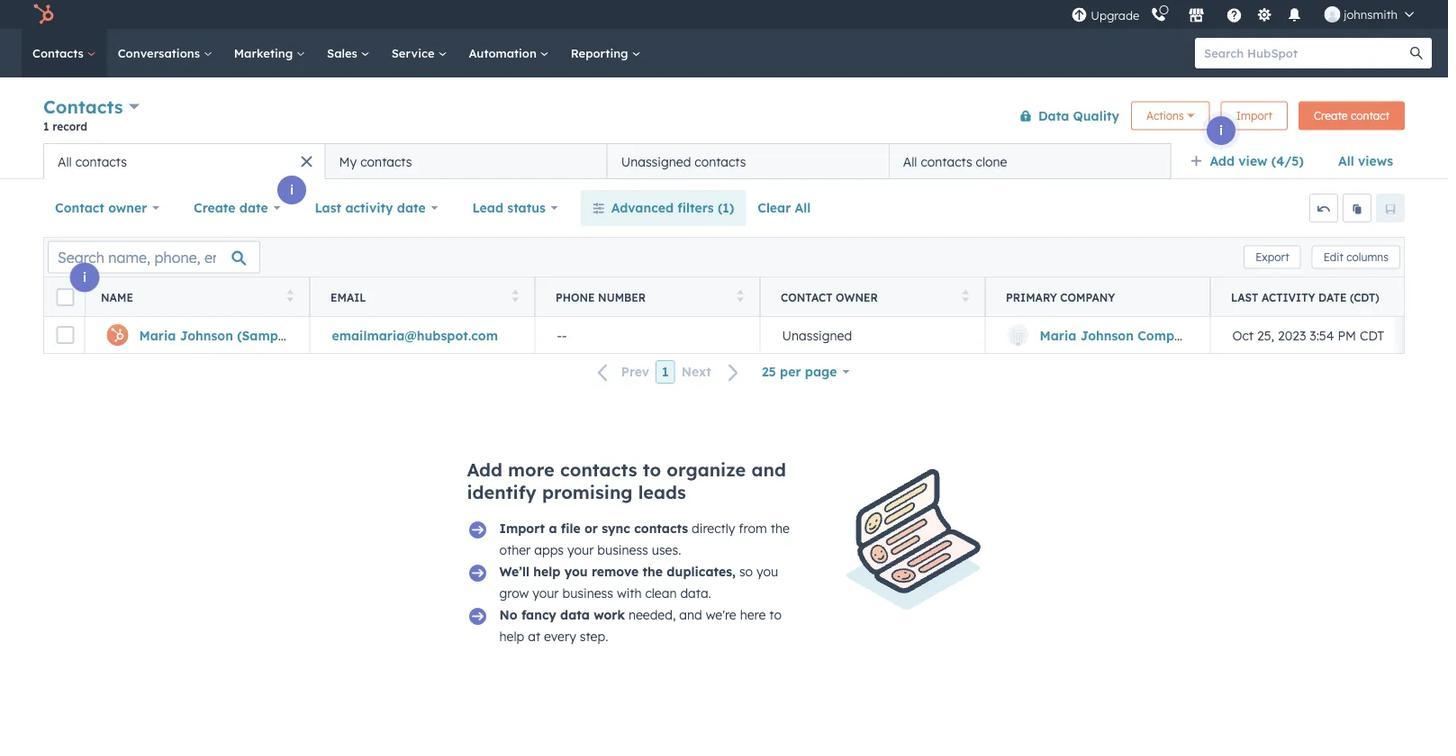 Task type: locate. For each thing, give the bounding box(es) containing it.
the
[[771, 521, 790, 537], [643, 564, 663, 580]]

1 vertical spatial last
[[1232, 291, 1259, 304]]

0 horizontal spatial contact
[[55, 200, 104, 216]]

press to sort. element for phone number
[[738, 290, 744, 305]]

0 horizontal spatial maria
[[139, 327, 176, 343]]

0 horizontal spatial owner
[[108, 200, 147, 216]]

add left more
[[467, 459, 503, 481]]

1 horizontal spatial the
[[771, 521, 790, 537]]

company
[[1061, 291, 1116, 304]]

2 press to sort. element from the left
[[512, 290, 519, 305]]

0 horizontal spatial you
[[565, 564, 588, 580]]

import button
[[1222, 101, 1288, 130]]

business inside the so you grow your business with clean data.
[[563, 586, 614, 601]]

contact owner down the all contacts
[[55, 200, 147, 216]]

1 horizontal spatial you
[[757, 564, 779, 580]]

0 horizontal spatial last
[[315, 200, 342, 216]]

1 horizontal spatial i button
[[278, 176, 306, 205]]

1 button
[[656, 360, 676, 384]]

or
[[585, 521, 598, 537]]

press to sort. image left phone on the left of the page
[[512, 290, 519, 302]]

0 horizontal spatial i button
[[70, 263, 99, 292]]

actions button
[[1132, 101, 1211, 130]]

add inside popup button
[[1210, 153, 1235, 169]]

3 press to sort. image from the left
[[738, 290, 744, 302]]

1 date from the left
[[240, 200, 268, 216]]

0 vertical spatial and
[[752, 459, 787, 481]]

0 vertical spatial to
[[643, 459, 662, 481]]

the up clean
[[643, 564, 663, 580]]

other
[[500, 542, 531, 558]]

and down data.
[[680, 607, 703, 623]]

contacts for unassigned contacts
[[695, 154, 747, 169]]

0 horizontal spatial and
[[680, 607, 703, 623]]

your down file
[[568, 542, 594, 558]]

1 horizontal spatial import
[[1237, 109, 1273, 123]]

0 horizontal spatial import
[[500, 521, 545, 537]]

export
[[1256, 250, 1290, 264]]

contacts down contacts banner
[[695, 154, 747, 169]]

1 inside button
[[662, 364, 669, 380]]

press to sort. element left "primary"
[[963, 290, 970, 305]]

0 vertical spatial add
[[1210, 153, 1235, 169]]

0 horizontal spatial help
[[500, 629, 525, 645]]

last inside 'popup button'
[[315, 200, 342, 216]]

the inside directly from the other apps your business uses.
[[771, 521, 790, 537]]

clone
[[976, 154, 1008, 169]]

1 vertical spatial contacts
[[43, 96, 123, 118]]

0 vertical spatial the
[[771, 521, 790, 537]]

1 for 1 record
[[43, 119, 49, 133]]

25
[[762, 364, 777, 380]]

create left contact
[[1315, 109, 1348, 123]]

lead status
[[473, 200, 546, 216]]

0 vertical spatial contact
[[55, 200, 104, 216]]

we'll help you remove the duplicates,
[[500, 564, 736, 580]]

2 horizontal spatial i
[[1220, 123, 1224, 138]]

0 vertical spatial help
[[534, 564, 561, 580]]

press to sort. element left phone on the left of the page
[[512, 290, 519, 305]]

maria down search name, phone, email addresses, or company search field
[[139, 327, 176, 343]]

1 vertical spatial business
[[563, 586, 614, 601]]

i button left name
[[70, 263, 99, 292]]

unassigned contacts button
[[607, 143, 890, 179]]

contacts up contact owner popup button
[[75, 154, 127, 169]]

0 vertical spatial unassigned
[[621, 154, 691, 169]]

advanced filters (1)
[[612, 200, 735, 216]]

0 vertical spatial contact owner
[[55, 200, 147, 216]]

3 press to sort. element from the left
[[738, 290, 744, 305]]

unassigned inside button
[[783, 327, 853, 343]]

create contact button
[[1299, 101, 1406, 130]]

conversations
[[118, 46, 203, 60]]

last activity date
[[315, 200, 426, 216]]

all left the clone
[[904, 154, 918, 169]]

0 vertical spatial i
[[1220, 123, 1224, 138]]

2 johnson from the left
[[1081, 327, 1134, 343]]

marketing link
[[223, 29, 316, 77]]

1 vertical spatial your
[[533, 586, 559, 601]]

2023
[[1279, 327, 1307, 343]]

contacts up uses.
[[635, 521, 689, 537]]

so you grow your business with clean data.
[[500, 564, 779, 601]]

press to sort. element up the (sample at top
[[287, 290, 294, 305]]

all down 1 record
[[58, 154, 72, 169]]

1 inside contacts banner
[[43, 119, 49, 133]]

marketplaces button
[[1178, 0, 1216, 29]]

service
[[392, 46, 438, 60]]

we're
[[706, 607, 737, 623]]

cdt
[[1361, 327, 1385, 343]]

0 horizontal spatial to
[[643, 459, 662, 481]]

import inside button
[[1237, 109, 1273, 123]]

data quality button
[[1008, 98, 1121, 134]]

phone
[[556, 291, 595, 304]]

unassigned
[[621, 154, 691, 169], [783, 327, 853, 343]]

emailmaria@hubspot.com link
[[332, 327, 498, 343]]

help down no
[[500, 629, 525, 645]]

all left "views"
[[1339, 153, 1355, 169]]

no
[[500, 607, 518, 623]]

3:54
[[1310, 327, 1335, 343]]

press to sort. image
[[287, 290, 294, 302], [512, 290, 519, 302], [738, 290, 744, 302], [963, 290, 970, 302]]

record
[[52, 119, 87, 133]]

columns
[[1347, 250, 1389, 264]]

business up we'll help you remove the duplicates,
[[598, 542, 649, 558]]

contacts banner
[[43, 92, 1406, 143]]

0 horizontal spatial your
[[533, 586, 559, 601]]

0 horizontal spatial unassigned
[[621, 154, 691, 169]]

menu
[[1070, 0, 1427, 29]]

i for topmost i button
[[1220, 123, 1224, 138]]

0 vertical spatial owner
[[108, 200, 147, 216]]

to inside add more contacts to organize and identify promising leads
[[643, 459, 662, 481]]

1 horizontal spatial owner
[[836, 291, 878, 304]]

johnson down primary company column header
[[1081, 327, 1134, 343]]

0 vertical spatial your
[[568, 542, 594, 558]]

1 right prev
[[662, 364, 669, 380]]

i button up add view (4/5)
[[1207, 116, 1236, 145]]

1 horizontal spatial maria
[[1040, 327, 1077, 343]]

0 horizontal spatial the
[[643, 564, 663, 580]]

0 horizontal spatial i
[[83, 269, 87, 285]]

press to sort. image left "primary"
[[963, 290, 970, 302]]

press to sort. image up next button
[[738, 290, 744, 302]]

contact up 25 per page popup button
[[781, 291, 833, 304]]

reporting
[[571, 46, 632, 60]]

file
[[561, 521, 581, 537]]

import for import
[[1237, 109, 1273, 123]]

1 horizontal spatial date
[[397, 200, 426, 216]]

and inside add more contacts to organize and identify promising leads
[[752, 459, 787, 481]]

press to sort. image up the (sample at top
[[287, 290, 294, 302]]

to
[[643, 459, 662, 481], [770, 607, 782, 623]]

press to sort. image for contact owner
[[963, 290, 970, 302]]

help inside needed, and we're here to help at every step.
[[500, 629, 525, 645]]

press to sort. element
[[287, 290, 294, 305], [512, 290, 519, 305], [738, 290, 744, 305], [963, 290, 970, 305]]

unassigned up the advanced filters (1) button
[[621, 154, 691, 169]]

and up from
[[752, 459, 787, 481]]

1 horizontal spatial unassigned
[[783, 327, 853, 343]]

hubspot image
[[32, 4, 54, 25]]

contacts down 'hubspot' link
[[32, 46, 87, 60]]

contacts right the my
[[361, 154, 412, 169]]

i button right create date
[[278, 176, 306, 205]]

add inside add more contacts to organize and identify promising leads
[[467, 459, 503, 481]]

work
[[594, 607, 625, 623]]

1 horizontal spatial and
[[752, 459, 787, 481]]

2 horizontal spatial i button
[[1207, 116, 1236, 145]]

1 vertical spatial contact
[[781, 291, 833, 304]]

i for the bottom i button
[[83, 269, 87, 285]]

johnson
[[180, 327, 233, 343], [1081, 327, 1134, 343]]

create down "all contacts" button
[[194, 200, 236, 216]]

1 vertical spatial unassigned
[[783, 327, 853, 343]]

press to sort. element for email
[[512, 290, 519, 305]]

last
[[315, 200, 342, 216], [1232, 291, 1259, 304]]

all inside button
[[58, 154, 72, 169]]

1 horizontal spatial to
[[770, 607, 782, 623]]

reporting link
[[560, 29, 652, 77]]

marketplaces image
[[1189, 8, 1205, 24]]

views
[[1359, 153, 1394, 169]]

1 johnson from the left
[[180, 327, 233, 343]]

all for all views
[[1339, 153, 1355, 169]]

your
[[568, 542, 594, 558], [533, 586, 559, 601]]

1 vertical spatial create
[[194, 200, 236, 216]]

you right so at the right bottom of page
[[757, 564, 779, 580]]

add for add view (4/5)
[[1210, 153, 1235, 169]]

0 vertical spatial last
[[315, 200, 342, 216]]

1 left record
[[43, 119, 49, 133]]

1 vertical spatial add
[[467, 459, 503, 481]]

0 horizontal spatial date
[[240, 200, 268, 216]]

calling icon image
[[1151, 7, 1167, 23]]

1 horizontal spatial last
[[1232, 291, 1259, 304]]

step.
[[580, 629, 609, 645]]

contact inside popup button
[[55, 200, 104, 216]]

add
[[1210, 153, 1235, 169], [467, 459, 503, 481]]

0 vertical spatial create
[[1315, 109, 1348, 123]]

maria for maria johnson company
[[1040, 327, 1077, 343]]

1 horizontal spatial create
[[1315, 109, 1348, 123]]

prev button
[[587, 361, 656, 384]]

unassigned contacts
[[621, 154, 747, 169]]

maria johnson (sample contact) link
[[139, 327, 347, 343]]

lead status button
[[461, 190, 570, 226]]

0 vertical spatial 1
[[43, 119, 49, 133]]

1 horizontal spatial johnson
[[1081, 327, 1134, 343]]

1 vertical spatial import
[[500, 521, 545, 537]]

1 horizontal spatial add
[[1210, 153, 1235, 169]]

1 horizontal spatial contact owner
[[781, 291, 878, 304]]

maria johnson (sample contact)
[[139, 327, 347, 343]]

create inside popup button
[[194, 200, 236, 216]]

1 vertical spatial 1
[[662, 364, 669, 380]]

2 vertical spatial i
[[83, 269, 87, 285]]

0 horizontal spatial johnson
[[180, 327, 233, 343]]

contact owner button
[[43, 190, 171, 226]]

your up fancy
[[533, 586, 559, 601]]

press to sort. element up next button
[[738, 290, 744, 305]]

0 horizontal spatial create
[[194, 200, 236, 216]]

0 horizontal spatial contact owner
[[55, 200, 147, 216]]

all
[[1339, 153, 1355, 169], [58, 154, 72, 169], [904, 154, 918, 169], [795, 200, 811, 216]]

more
[[508, 459, 555, 481]]

advanced filters (1) button
[[581, 190, 746, 226]]

1 maria from the left
[[139, 327, 176, 343]]

business inside directly from the other apps your business uses.
[[598, 542, 649, 558]]

import up other
[[500, 521, 545, 537]]

business
[[598, 542, 649, 558], [563, 586, 614, 601]]

help down the apps
[[534, 564, 561, 580]]

my
[[339, 154, 357, 169]]

all for all contacts clone
[[904, 154, 918, 169]]

1 vertical spatial to
[[770, 607, 782, 623]]

unassigned up 'page'
[[783, 327, 853, 343]]

johnson left the (sample at top
[[180, 327, 233, 343]]

contact
[[1351, 109, 1390, 123]]

to left 'organize'
[[643, 459, 662, 481]]

create date
[[194, 200, 268, 216]]

fancy
[[522, 607, 557, 623]]

2 maria from the left
[[1040, 327, 1077, 343]]

i for middle i button
[[290, 182, 294, 198]]

business up data
[[563, 586, 614, 601]]

1 vertical spatial i button
[[278, 176, 306, 205]]

upgrade image
[[1072, 8, 1088, 24]]

0 vertical spatial i button
[[1207, 116, 1236, 145]]

date down "all contacts" button
[[240, 200, 268, 216]]

0 horizontal spatial add
[[467, 459, 503, 481]]

maria down primary company
[[1040, 327, 1077, 343]]

create for create date
[[194, 200, 236, 216]]

Search name, phone, email addresses, or company search field
[[48, 241, 260, 273]]

date right the activity
[[397, 200, 426, 216]]

primary company column header
[[986, 278, 1212, 317]]

contacts up import a file or sync contacts
[[560, 459, 638, 481]]

all right clear
[[795, 200, 811, 216]]

sales link
[[316, 29, 381, 77]]

1 horizontal spatial your
[[568, 542, 594, 558]]

owner up unassigned button
[[836, 291, 878, 304]]

you left remove on the left of page
[[565, 564, 588, 580]]

contacts up record
[[43, 96, 123, 118]]

import up view
[[1237, 109, 1273, 123]]

1 vertical spatial and
[[680, 607, 703, 623]]

email
[[331, 291, 366, 304]]

contacts left the clone
[[921, 154, 973, 169]]

contact down the all contacts
[[55, 200, 104, 216]]

0 vertical spatial import
[[1237, 109, 1273, 123]]

last up oct
[[1232, 291, 1259, 304]]

the right from
[[771, 521, 790, 537]]

1 for 1
[[662, 364, 669, 380]]

sync
[[602, 521, 631, 537]]

2 date from the left
[[397, 200, 426, 216]]

owner up search name, phone, email addresses, or company search field
[[108, 200, 147, 216]]

date
[[240, 200, 268, 216], [397, 200, 426, 216]]

1 - from the left
[[557, 327, 562, 343]]

2 - from the left
[[562, 327, 567, 343]]

1 horizontal spatial i
[[290, 182, 294, 198]]

and
[[752, 459, 787, 481], [680, 607, 703, 623]]

25,
[[1258, 327, 1275, 343]]

sales
[[327, 46, 361, 60]]

grow
[[500, 586, 529, 601]]

1 press to sort. element from the left
[[287, 290, 294, 305]]

add view (4/5)
[[1210, 153, 1305, 169]]

1 horizontal spatial help
[[534, 564, 561, 580]]

contact owner up unassigned button
[[781, 291, 878, 304]]

2 press to sort. image from the left
[[512, 290, 519, 302]]

to right here
[[770, 607, 782, 623]]

1 vertical spatial i
[[290, 182, 294, 198]]

4 press to sort. image from the left
[[963, 290, 970, 302]]

0 vertical spatial business
[[598, 542, 649, 558]]

1 horizontal spatial 1
[[662, 364, 669, 380]]

create inside button
[[1315, 109, 1348, 123]]

help button
[[1219, 0, 1250, 29]]

add left view
[[1210, 153, 1235, 169]]

1 vertical spatial help
[[500, 629, 525, 645]]

0 horizontal spatial 1
[[43, 119, 49, 133]]

2 you from the left
[[757, 564, 779, 580]]

last left the activity
[[315, 200, 342, 216]]

contact owner
[[55, 200, 147, 216], [781, 291, 878, 304]]

4 press to sort. element from the left
[[963, 290, 970, 305]]

1 vertical spatial owner
[[836, 291, 878, 304]]

unassigned inside button
[[621, 154, 691, 169]]

and inside needed, and we're here to help at every step.
[[680, 607, 703, 623]]

remove
[[592, 564, 639, 580]]

i button
[[1207, 116, 1236, 145], [278, 176, 306, 205], [70, 263, 99, 292]]



Task type: vqa. For each thing, say whether or not it's contained in the screenshot.
Share
no



Task type: describe. For each thing, give the bounding box(es) containing it.
date inside create date popup button
[[240, 200, 268, 216]]

primary
[[1006, 291, 1058, 304]]

edit columns button
[[1313, 246, 1401, 269]]

1 you from the left
[[565, 564, 588, 580]]

last activity date (cdt)
[[1232, 291, 1380, 304]]

contacts for all contacts clone
[[921, 154, 973, 169]]

from
[[739, 521, 767, 537]]

all contacts clone button
[[890, 143, 1172, 179]]

contact)
[[293, 327, 347, 343]]

search image
[[1411, 47, 1424, 59]]

johnson for (sample
[[180, 327, 233, 343]]

import for import a file or sync contacts
[[500, 521, 545, 537]]

add for add more contacts to organize and identify promising leads
[[467, 459, 503, 481]]

johnsmith button
[[1314, 0, 1425, 29]]

primary company
[[1006, 291, 1116, 304]]

create for create contact
[[1315, 109, 1348, 123]]

automation link
[[458, 29, 560, 77]]

press to sort. image for email
[[512, 290, 519, 302]]

-- button
[[535, 317, 760, 353]]

phone number
[[556, 291, 646, 304]]

1 vertical spatial the
[[643, 564, 663, 580]]

create contact
[[1315, 109, 1390, 123]]

unassigned for unassigned
[[783, 327, 853, 343]]

all for all contacts
[[58, 154, 72, 169]]

maria johnson company link
[[1040, 327, 1199, 343]]

(cdt)
[[1351, 291, 1380, 304]]

25 per page
[[762, 364, 838, 380]]

clear
[[758, 200, 791, 216]]

data
[[1039, 108, 1070, 123]]

Search HubSpot search field
[[1196, 38, 1416, 68]]

your inside directly from the other apps your business uses.
[[568, 542, 594, 558]]

1 record
[[43, 119, 87, 133]]

1 horizontal spatial contact
[[781, 291, 833, 304]]

emailmaria@hubspot.com button
[[310, 317, 535, 353]]

press to sort. element for contact owner
[[963, 290, 970, 305]]

edit columns
[[1324, 250, 1389, 264]]

(4/5)
[[1272, 153, 1305, 169]]

export button
[[1244, 246, 1302, 269]]

oct 25, 2023 3:54 pm cdt
[[1233, 327, 1385, 343]]

advanced
[[612, 200, 674, 216]]

number
[[598, 291, 646, 304]]

settings image
[[1257, 8, 1273, 24]]

per
[[780, 364, 802, 380]]

contacts for all contacts
[[75, 154, 127, 169]]

uses.
[[652, 542, 682, 558]]

status
[[508, 200, 546, 216]]

you inside the so you grow your business with clean data.
[[757, 564, 779, 580]]

at
[[528, 629, 541, 645]]

clear all button
[[746, 190, 823, 226]]

activity
[[345, 200, 393, 216]]

clear all
[[758, 200, 811, 216]]

1 press to sort. image from the left
[[287, 290, 294, 302]]

a
[[549, 521, 557, 537]]

press to sort. image for phone number
[[738, 290, 744, 302]]

quality
[[1074, 108, 1120, 123]]

2 vertical spatial i button
[[70, 263, 99, 292]]

maria johnson company
[[1040, 327, 1199, 343]]

date
[[1319, 291, 1348, 304]]

contacts for my contacts
[[361, 154, 412, 169]]

(sample
[[237, 327, 289, 343]]

help image
[[1227, 8, 1243, 24]]

unassigned for unassigned contacts
[[621, 154, 691, 169]]

add view (4/5) button
[[1179, 143, 1327, 179]]

conversations link
[[107, 29, 223, 77]]

notifications image
[[1287, 8, 1303, 24]]

contacts inside popup button
[[43, 96, 123, 118]]

calling icon button
[[1144, 2, 1174, 26]]

search button
[[1402, 38, 1433, 68]]

your inside the so you grow your business with clean data.
[[533, 586, 559, 601]]

all contacts
[[58, 154, 127, 169]]

organize
[[667, 459, 746, 481]]

create date button
[[182, 190, 292, 226]]

automation
[[469, 46, 540, 60]]

last activity date button
[[303, 190, 450, 226]]

we'll
[[500, 564, 530, 580]]

add more contacts to organize and identify promising leads
[[467, 459, 787, 504]]

johnson for company
[[1081, 327, 1134, 343]]

to inside needed, and we're here to help at every step.
[[770, 607, 782, 623]]

my contacts button
[[325, 143, 607, 179]]

settings link
[[1254, 5, 1276, 24]]

all views
[[1339, 153, 1394, 169]]

pagination navigation
[[587, 360, 750, 384]]

owner inside popup button
[[108, 200, 147, 216]]

activity
[[1262, 291, 1316, 304]]

upgrade
[[1091, 8, 1140, 23]]

data
[[561, 607, 590, 623]]

filters
[[678, 200, 714, 216]]

duplicates,
[[667, 564, 736, 580]]

my contacts
[[339, 154, 412, 169]]

john smith image
[[1325, 6, 1341, 23]]

pm
[[1338, 327, 1357, 343]]

contact owner inside contact owner popup button
[[55, 200, 147, 216]]

(1)
[[718, 200, 735, 216]]

every
[[544, 629, 577, 645]]

needed,
[[629, 607, 676, 623]]

menu containing johnsmith
[[1070, 0, 1427, 29]]

johnsmith
[[1345, 7, 1398, 22]]

view
[[1239, 153, 1268, 169]]

0 vertical spatial contacts
[[32, 46, 87, 60]]

last for last activity date (cdt)
[[1232, 291, 1259, 304]]

actions
[[1147, 109, 1185, 123]]

last for last activity date
[[315, 200, 342, 216]]

--
[[557, 327, 567, 343]]

contacts inside add more contacts to organize and identify promising leads
[[560, 459, 638, 481]]

oct
[[1233, 327, 1254, 343]]

data quality
[[1039, 108, 1120, 123]]

leads
[[639, 481, 686, 504]]

date inside the last activity date 'popup button'
[[397, 200, 426, 216]]

here
[[740, 607, 766, 623]]

clean
[[646, 586, 677, 601]]

data.
[[681, 586, 712, 601]]

maria for maria johnson (sample contact)
[[139, 327, 176, 343]]

1 vertical spatial contact owner
[[781, 291, 878, 304]]

lead
[[473, 200, 504, 216]]



